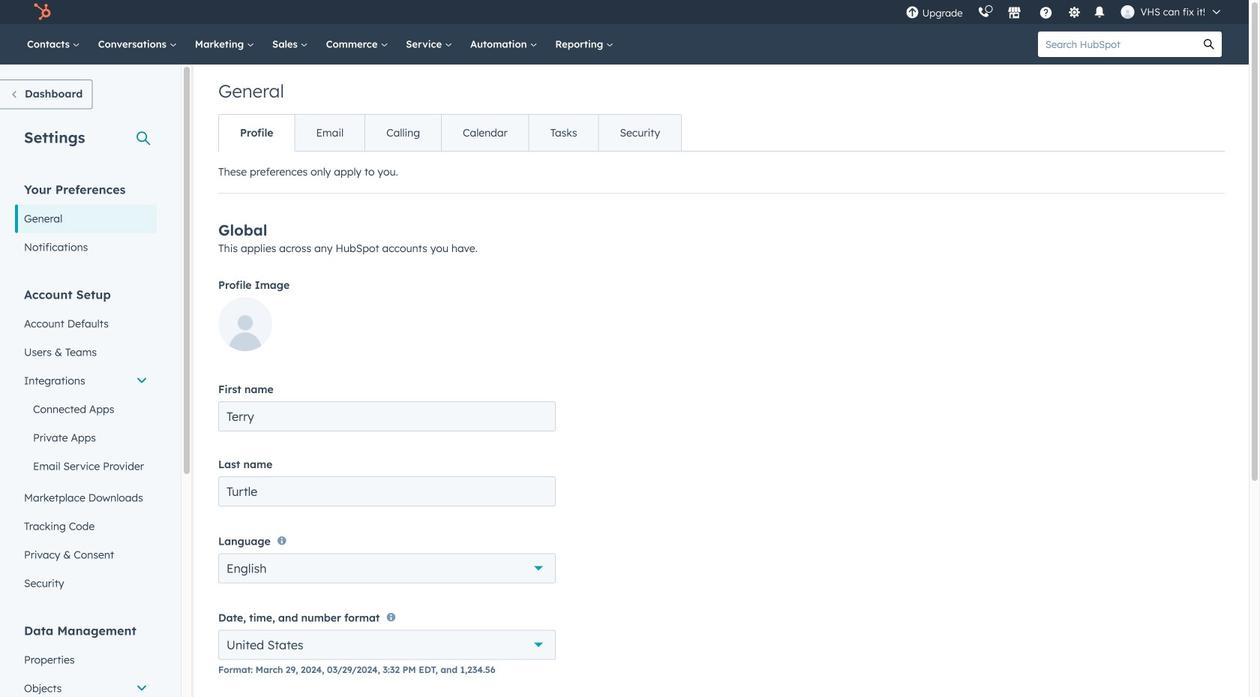 Task type: describe. For each thing, give the bounding box(es) containing it.
marketplaces image
[[1008, 7, 1022, 20]]

data management element
[[15, 623, 157, 697]]



Task type: locate. For each thing, give the bounding box(es) containing it.
your preferences element
[[15, 181, 157, 262]]

Search HubSpot search field
[[1039, 32, 1197, 57]]

account setup element
[[15, 286, 157, 598]]

terry turtle image
[[1122, 5, 1135, 19]]

None text field
[[218, 402, 556, 432], [218, 477, 556, 507], [218, 402, 556, 432], [218, 477, 556, 507]]

menu
[[899, 0, 1232, 24]]

navigation
[[218, 114, 682, 152]]



Task type: vqa. For each thing, say whether or not it's contained in the screenshot.
menu
yes



